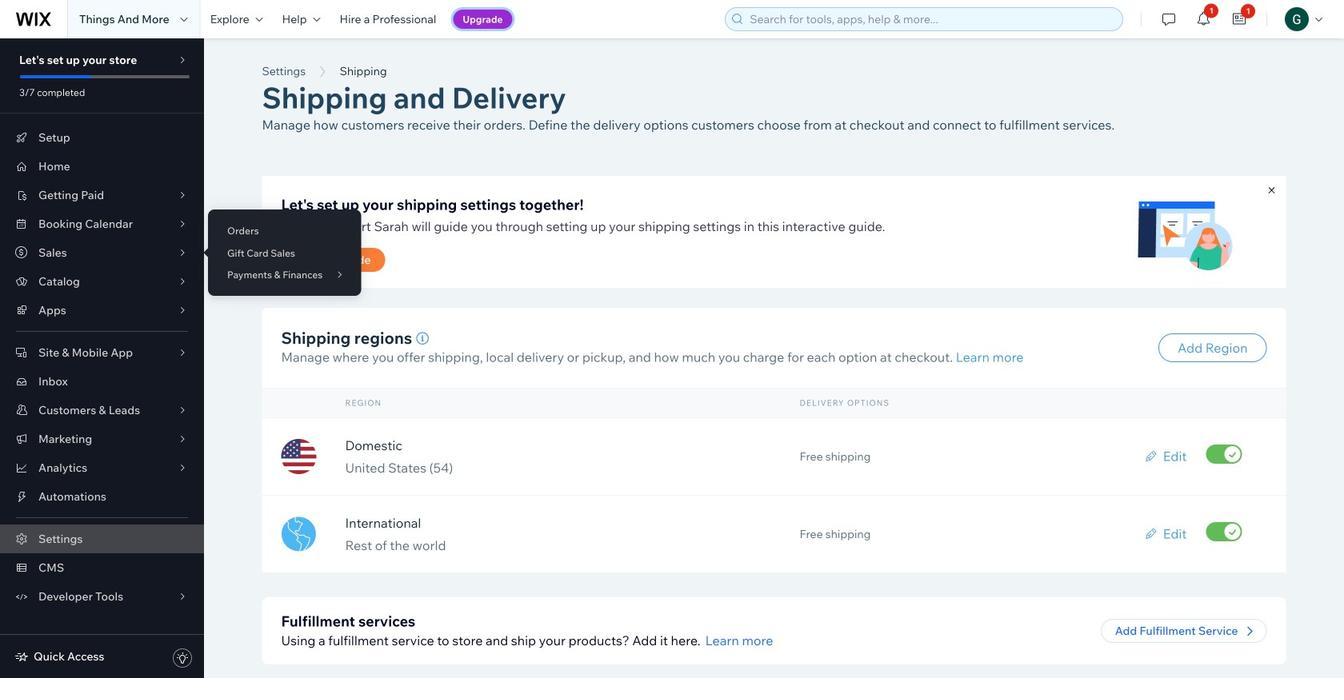 Task type: describe. For each thing, give the bounding box(es) containing it.
Search for tools, apps, help & more... field
[[745, 8, 1118, 30]]

edit image
[[1146, 529, 1157, 540]]

info tooltip image
[[416, 332, 429, 346]]

edit image
[[1146, 451, 1157, 462]]



Task type: locate. For each thing, give the bounding box(es) containing it.
sidebar element
[[0, 38, 204, 679]]



Task type: vqa. For each thing, say whether or not it's contained in the screenshot.
day. in Manage Sales History for Any Day Can view and manage sales history for any selected day.
no



